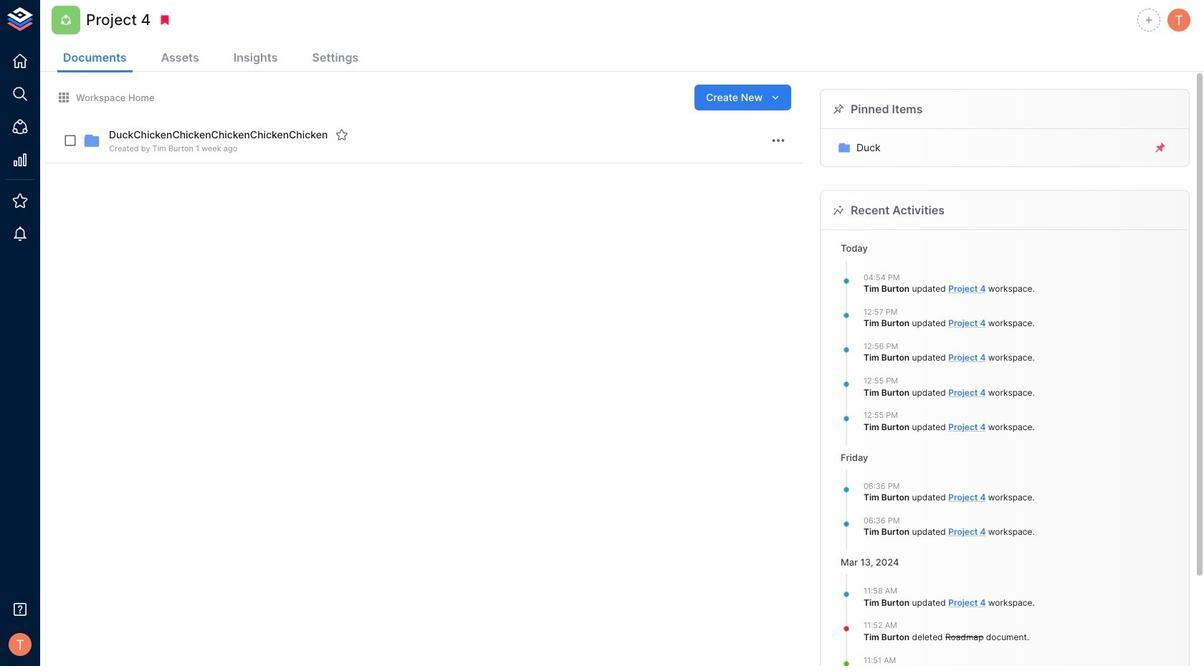 Task type: describe. For each thing, give the bounding box(es) containing it.
favorite image
[[336, 128, 349, 141]]



Task type: locate. For each thing, give the bounding box(es) containing it.
unpin image
[[1154, 141, 1167, 154]]

remove bookmark image
[[159, 14, 172, 27]]



Task type: vqa. For each thing, say whether or not it's contained in the screenshot.
Unpin image
yes



